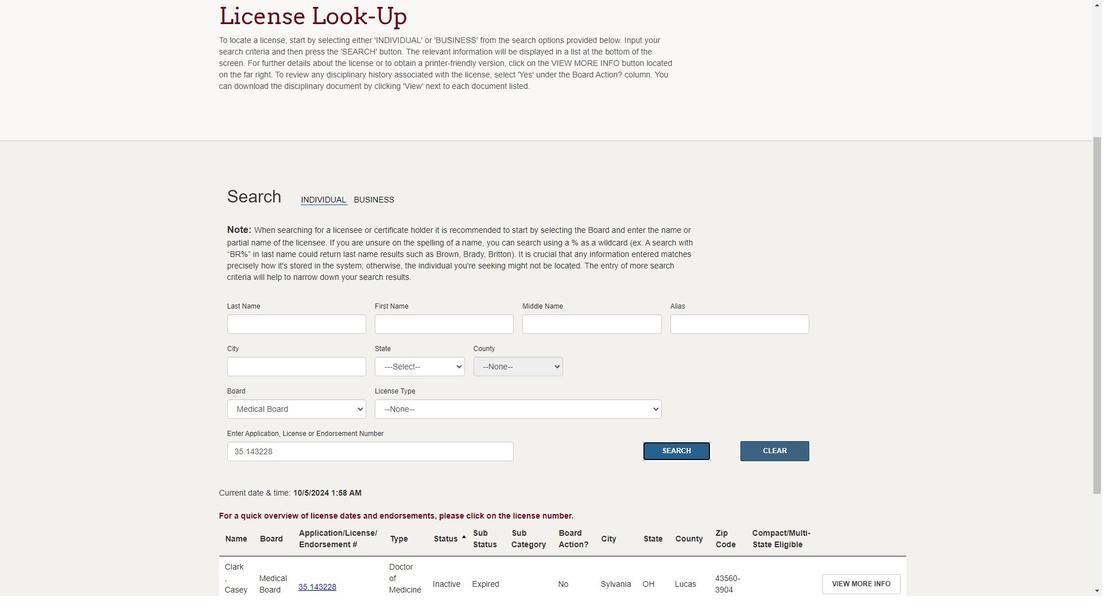 Task type: describe. For each thing, give the bounding box(es) containing it.
status: activate to sort column descending element
[[427, 522, 466, 557]]

name: activate to sort column ascending element
[[219, 522, 254, 557]]

state: activate to sort column ascending element
[[637, 522, 669, 557]]

application/license/endorsement #: activate to sort column ascending element
[[293, 522, 384, 557]]

compact/multi-state eligible: activate to sort column ascending element
[[746, 522, 817, 557]]

zip code: activate to sort column ascending element
[[710, 522, 746, 557]]

type: activate to sort column ascending element
[[384, 522, 427, 557]]



Task type: vqa. For each thing, say whether or not it's contained in the screenshot.
Work
no



Task type: locate. For each thing, give the bounding box(es) containing it.
board: activate to sort column ascending element
[[254, 522, 293, 557]]

county: activate to sort column ascending element
[[669, 522, 710, 557]]

None text field
[[671, 315, 810, 334], [227, 357, 366, 377], [671, 315, 810, 334], [227, 357, 366, 377]]

sub status: activate to sort column ascending element
[[466, 522, 505, 557]]

sub category: activate to sort column ascending element
[[505, 522, 553, 557]]

2 row from the top
[[219, 557, 907, 597]]

None text field
[[227, 315, 366, 334], [375, 315, 514, 334], [523, 315, 662, 334], [227, 442, 514, 462], [227, 315, 366, 334], [375, 315, 514, 334], [523, 315, 662, 334], [227, 442, 514, 462]]

None button
[[642, 442, 711, 462], [741, 442, 810, 462], [642, 442, 711, 462], [741, 442, 810, 462]]

1 row from the top
[[219, 522, 907, 557]]

city: activate to sort column ascending element
[[595, 522, 637, 557]]

row
[[219, 522, 907, 557], [219, 557, 907, 597]]

grid
[[219, 522, 907, 597]]

&nbsp; element
[[817, 522, 907, 557]]

board action?: activate to sort column ascending element
[[553, 522, 595, 557]]



